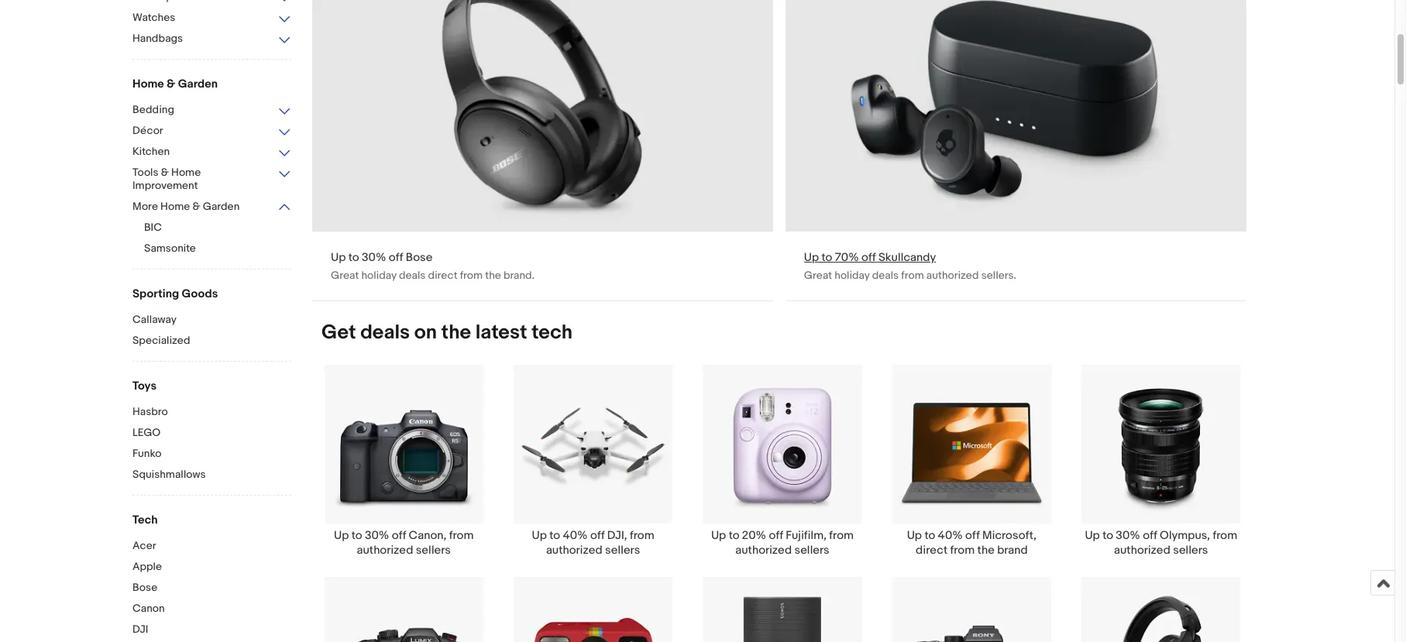 Task type: locate. For each thing, give the bounding box(es) containing it.
40%
[[563, 529, 588, 543], [938, 529, 963, 543]]

up to 30% off canon, from authorized sellers
[[334, 529, 474, 558]]

the inside up to 40% off microsoft, direct from the brand
[[978, 543, 995, 558]]

sellers inside up to 40% off dji, from authorized sellers
[[605, 543, 640, 558]]

sellers
[[416, 543, 451, 558], [605, 543, 640, 558], [795, 543, 830, 558], [1174, 543, 1209, 558]]

samsonite
[[144, 242, 196, 255]]

deals
[[399, 269, 426, 282], [873, 269, 899, 282], [361, 321, 410, 345]]

to inside "up to 30% off bose great holiday deals direct from the brand."
[[349, 250, 359, 265]]

authorized inside up to 30% off olympus, from authorized sellers
[[1115, 543, 1171, 558]]

lego
[[133, 426, 161, 439]]

bedding
[[133, 103, 174, 116]]

30% inside up to 30% off olympus, from authorized sellers
[[1116, 529, 1141, 543]]

30% inside up to 30% off canon, from authorized sellers
[[365, 529, 389, 543]]

off for canon,
[[392, 529, 406, 543]]

30% for olympus,
[[1116, 529, 1141, 543]]

home down improvement
[[160, 200, 190, 213]]

watches button
[[133, 11, 291, 26]]

authorized inside up to 40% off dji, from authorized sellers
[[546, 543, 603, 558]]

1 horizontal spatial holiday
[[835, 269, 870, 282]]

deals up 'on'
[[399, 269, 426, 282]]

lego link
[[133, 426, 291, 441]]

up inside up to 70% off skullcandy great holiday deals from authorized sellers.
[[804, 250, 819, 265]]

kitchen
[[133, 145, 170, 158]]

watches handbags
[[133, 11, 183, 45]]

1 vertical spatial direct
[[916, 543, 948, 558]]

acer link
[[133, 539, 291, 554]]

sellers inside up to 30% off olympus, from authorized sellers
[[1174, 543, 1209, 558]]

& up the bedding
[[167, 77, 175, 91]]

garden up bedding dropdown button
[[178, 77, 218, 91]]

None text field
[[312, 0, 773, 301]]

0 vertical spatial bose
[[406, 250, 433, 265]]

on
[[414, 321, 437, 345]]

2 great from the left
[[804, 269, 833, 282]]

up inside up to 40% off microsoft, direct from the brand
[[907, 529, 922, 543]]

bose up 'on'
[[406, 250, 433, 265]]

from left microsoft,
[[951, 543, 975, 558]]

watches
[[133, 11, 175, 24]]

from inside "up to 30% off bose great holiday deals direct from the brand."
[[460, 269, 483, 282]]

up for up to 40% off microsoft, direct from the brand
[[907, 529, 922, 543]]

home
[[133, 77, 164, 91], [171, 166, 201, 179], [160, 200, 190, 213]]

handbags
[[133, 32, 183, 45]]

sellers inside up to 20% off fujifilm, from authorized sellers
[[795, 543, 830, 558]]

0 horizontal spatial the
[[442, 321, 471, 345]]

dji,
[[608, 529, 628, 543]]

off for skullcandy
[[862, 250, 876, 265]]

up inside "up to 30% off bose great holiday deals direct from the brand."
[[331, 250, 346, 265]]

funko
[[133, 447, 162, 460]]

microsoft,
[[983, 529, 1037, 543]]

bedding décor kitchen tools & home improvement more home & garden bic samsonite
[[133, 103, 240, 255]]

deals for bose
[[399, 269, 426, 282]]

off inside up to 40% off microsoft, direct from the brand
[[966, 529, 980, 543]]

deals inside up to 70% off skullcandy great holiday deals from authorized sellers.
[[873, 269, 899, 282]]

the inside "up to 30% off bose great holiday deals direct from the brand."
[[485, 269, 501, 282]]

to for up to 40% off dji, from authorized sellers
[[550, 529, 560, 543]]

None text field
[[786, 0, 1247, 301]]

from
[[460, 269, 483, 282], [902, 269, 924, 282], [449, 529, 474, 543], [630, 529, 655, 543], [830, 529, 854, 543], [1213, 529, 1238, 543], [951, 543, 975, 558]]

40% for authorized
[[563, 529, 588, 543]]

from inside up to 70% off skullcandy great holiday deals from authorized sellers.
[[902, 269, 924, 282]]

great for up to 70% off skullcandy
[[804, 269, 833, 282]]

great inside up to 70% off skullcandy great holiday deals from authorized sellers.
[[804, 269, 833, 282]]

0 horizontal spatial direct
[[428, 269, 458, 282]]

from right fujifilm,
[[830, 529, 854, 543]]

fujifilm,
[[786, 529, 827, 543]]

tech
[[532, 321, 573, 345]]

2 horizontal spatial the
[[978, 543, 995, 558]]

1 horizontal spatial bose
[[406, 250, 433, 265]]

1 holiday from the left
[[361, 269, 397, 282]]

1 vertical spatial bose
[[133, 581, 158, 594]]

0 horizontal spatial great
[[331, 269, 359, 282]]

off inside up to 20% off fujifilm, from authorized sellers
[[769, 529, 784, 543]]

garden
[[178, 77, 218, 91], [203, 200, 240, 213]]

0 vertical spatial home
[[133, 77, 164, 91]]

0 horizontal spatial 40%
[[563, 529, 588, 543]]

sellers for canon,
[[416, 543, 451, 558]]

from left brand.
[[460, 269, 483, 282]]

bic link
[[144, 221, 303, 236]]

garden up bic link
[[203, 200, 240, 213]]

1 great from the left
[[331, 269, 359, 282]]

authorized
[[927, 269, 979, 282], [357, 543, 413, 558], [546, 543, 603, 558], [736, 543, 792, 558], [1115, 543, 1171, 558]]

to inside up to 70% off skullcandy great holiday deals from authorized sellers.
[[822, 250, 833, 265]]

2 vertical spatial home
[[160, 200, 190, 213]]

up to 40% off dji, from authorized sellers link
[[499, 364, 688, 558]]

home down kitchen "dropdown button"
[[171, 166, 201, 179]]

40% inside up to 40% off dji, from authorized sellers
[[563, 529, 588, 543]]

0 vertical spatial the
[[485, 269, 501, 282]]

to for up to 40% off microsoft, direct from the brand
[[925, 529, 936, 543]]

dji link
[[133, 623, 291, 638]]

tools & home improvement button
[[133, 166, 291, 194]]

up to 30% off olympus, from authorized sellers link
[[1067, 364, 1256, 558]]

deals inside "up to 30% off bose great holiday deals direct from the brand."
[[399, 269, 426, 282]]

great for up to 30% off bose
[[331, 269, 359, 282]]

1 40% from the left
[[563, 529, 588, 543]]

1 horizontal spatial direct
[[916, 543, 948, 558]]

latest
[[476, 321, 528, 345]]

holiday
[[361, 269, 397, 282], [835, 269, 870, 282]]

up inside up to 20% off fujifilm, from authorized sellers
[[711, 529, 726, 543]]

the
[[485, 269, 501, 282], [442, 321, 471, 345], [978, 543, 995, 558]]

up inside up to 30% off canon, from authorized sellers
[[334, 529, 349, 543]]

apple
[[133, 560, 162, 574]]

brand
[[998, 543, 1028, 558]]

deals left 'on'
[[361, 321, 410, 345]]

callaway
[[133, 313, 177, 326]]

2 sellers from the left
[[605, 543, 640, 558]]

toys
[[133, 379, 157, 394]]

1 horizontal spatial great
[[804, 269, 833, 282]]

authorized inside up to 20% off fujifilm, from authorized sellers
[[736, 543, 792, 558]]

décor button
[[133, 124, 291, 139]]

30% inside "up to 30% off bose great holiday deals direct from the brand."
[[362, 250, 386, 265]]

from down skullcandy
[[902, 269, 924, 282]]

improvement
[[133, 179, 198, 192]]

off inside up to 30% off canon, from authorized sellers
[[392, 529, 406, 543]]

off for fujifilm,
[[769, 529, 784, 543]]

to inside up to 40% off microsoft, direct from the brand
[[925, 529, 936, 543]]

1 vertical spatial garden
[[203, 200, 240, 213]]

1 sellers from the left
[[416, 543, 451, 558]]

apple link
[[133, 560, 291, 575]]

up
[[331, 250, 346, 265], [804, 250, 819, 265], [334, 529, 349, 543], [532, 529, 547, 543], [711, 529, 726, 543], [907, 529, 922, 543], [1085, 529, 1100, 543]]

from right olympus,
[[1213, 529, 1238, 543]]

up inside up to 30% off olympus, from authorized sellers
[[1085, 529, 1100, 543]]

deals down skullcandy
[[873, 269, 899, 282]]

home up the bedding
[[133, 77, 164, 91]]

off
[[389, 250, 403, 265], [862, 250, 876, 265], [392, 529, 406, 543], [591, 529, 605, 543], [769, 529, 784, 543], [966, 529, 980, 543], [1143, 529, 1158, 543]]

70%
[[835, 250, 859, 265]]

callaway specialized
[[133, 313, 190, 347]]

30%
[[362, 250, 386, 265], [365, 529, 389, 543], [1116, 529, 1141, 543]]

& right 'tools'
[[161, 166, 169, 179]]

&
[[167, 77, 175, 91], [161, 166, 169, 179], [193, 200, 200, 213]]

40% left dji,
[[563, 529, 588, 543]]

to
[[349, 250, 359, 265], [822, 250, 833, 265], [352, 529, 362, 543], [550, 529, 560, 543], [729, 529, 740, 543], [925, 529, 936, 543], [1103, 529, 1114, 543]]

holiday inside "up to 30% off bose great holiday deals direct from the brand."
[[361, 269, 397, 282]]

the left brand.
[[485, 269, 501, 282]]

from right dji,
[[630, 529, 655, 543]]

up for up to 20% off fujifilm, from authorized sellers
[[711, 529, 726, 543]]

0 horizontal spatial bose
[[133, 581, 158, 594]]

canon link
[[133, 602, 291, 617]]

direct
[[428, 269, 458, 282], [916, 543, 948, 558]]

to for up to 30% off canon, from authorized sellers
[[352, 529, 362, 543]]

décor
[[133, 124, 163, 137]]

1 horizontal spatial 40%
[[938, 529, 963, 543]]

sellers for olympus,
[[1174, 543, 1209, 558]]

sellers inside up to 30% off canon, from authorized sellers
[[416, 543, 451, 558]]

bose
[[406, 250, 433, 265], [133, 581, 158, 594]]

40% inside up to 40% off microsoft, direct from the brand
[[938, 529, 963, 543]]

up to 30% off canon, from authorized sellers link
[[309, 364, 499, 558]]

from inside up to 30% off canon, from authorized sellers
[[449, 529, 474, 543]]

to inside up to 40% off dji, from authorized sellers
[[550, 529, 560, 543]]

to inside up to 20% off fujifilm, from authorized sellers
[[729, 529, 740, 543]]

up inside up to 40% off dji, from authorized sellers
[[532, 529, 547, 543]]

off inside up to 30% off olympus, from authorized sellers
[[1143, 529, 1158, 543]]

off inside "up to 30% off bose great holiday deals direct from the brand."
[[389, 250, 403, 265]]

holiday inside up to 70% off skullcandy great holiday deals from authorized sellers.
[[835, 269, 870, 282]]

authorized for up to 30% off canon, from authorized sellers
[[357, 543, 413, 558]]

bose down apple
[[133, 581, 158, 594]]

& down the tools & home improvement dropdown button on the left top of the page
[[193, 200, 200, 213]]

great
[[331, 269, 359, 282], [804, 269, 833, 282]]

squishmallows link
[[133, 468, 291, 483]]

off inside up to 40% off dji, from authorized sellers
[[591, 529, 605, 543]]

off inside up to 70% off skullcandy great holiday deals from authorized sellers.
[[862, 250, 876, 265]]

skullcandy
[[879, 250, 936, 265]]

0 horizontal spatial holiday
[[361, 269, 397, 282]]

1 vertical spatial home
[[171, 166, 201, 179]]

to inside up to 30% off olympus, from authorized sellers
[[1103, 529, 1114, 543]]

to for up to 30% off olympus, from authorized sellers
[[1103, 529, 1114, 543]]

up to 40% off microsoft, direct from the brand link
[[878, 364, 1067, 558]]

3 sellers from the left
[[795, 543, 830, 558]]

authorized for up to 30% off olympus, from authorized sellers
[[1115, 543, 1171, 558]]

the right 'on'
[[442, 321, 471, 345]]

great inside "up to 30% off bose great holiday deals direct from the brand."
[[331, 269, 359, 282]]

2 vertical spatial the
[[978, 543, 995, 558]]

0 vertical spatial direct
[[428, 269, 458, 282]]

from right 'canon,'
[[449, 529, 474, 543]]

2 40% from the left
[[938, 529, 963, 543]]

the left brand
[[978, 543, 995, 558]]

up for up to 30% off canon, from authorized sellers
[[334, 529, 349, 543]]

4 sellers from the left
[[1174, 543, 1209, 558]]

1 vertical spatial &
[[161, 166, 169, 179]]

40% left microsoft,
[[938, 529, 963, 543]]

get deals on the latest tech
[[322, 321, 573, 345]]

canon,
[[409, 529, 447, 543]]

authorized inside up to 30% off canon, from authorized sellers
[[357, 543, 413, 558]]

off for bose
[[389, 250, 403, 265]]

up to 30% off olympus, from authorized sellers
[[1085, 529, 1238, 558]]

sporting
[[133, 287, 179, 302]]

1 horizontal spatial the
[[485, 269, 501, 282]]

2 holiday from the left
[[835, 269, 870, 282]]

to inside up to 30% off canon, from authorized sellers
[[352, 529, 362, 543]]



Task type: vqa. For each thing, say whether or not it's contained in the screenshot.
the $60.00
no



Task type: describe. For each thing, give the bounding box(es) containing it.
30% for bose
[[362, 250, 386, 265]]

direct inside "up to 30% off bose great holiday deals direct from the brand."
[[428, 269, 458, 282]]

none text field containing up to 30% off bose
[[312, 0, 773, 301]]

sellers.
[[982, 269, 1017, 282]]

to for up to 30% off bose great holiday deals direct from the brand.
[[349, 250, 359, 265]]

acer
[[133, 539, 156, 553]]

tech
[[133, 513, 158, 528]]

to for up to 70% off skullcandy great holiday deals from authorized sellers.
[[822, 250, 833, 265]]

dji
[[133, 623, 148, 636]]

0 vertical spatial garden
[[178, 77, 218, 91]]

up for up to 40% off dji, from authorized sellers
[[532, 529, 547, 543]]

authorized for up to 40% off dji, from authorized sellers
[[546, 543, 603, 558]]

off for dji,
[[591, 529, 605, 543]]

brand.
[[504, 269, 535, 282]]

up to 40% off dji, from authorized sellers
[[532, 529, 655, 558]]

kitchen button
[[133, 145, 291, 160]]

sellers for fujifilm,
[[795, 543, 830, 558]]

sellers for dji,
[[605, 543, 640, 558]]

hasbro
[[133, 405, 168, 419]]

holiday for 30%
[[361, 269, 397, 282]]

deals for skullcandy
[[873, 269, 899, 282]]

callaway link
[[133, 313, 291, 328]]

garden inside "bedding décor kitchen tools & home improvement more home & garden bic samsonite"
[[203, 200, 240, 213]]

specialized link
[[133, 334, 291, 349]]

to for up to 20% off fujifilm, from authorized sellers
[[729, 529, 740, 543]]

bic
[[144, 221, 162, 234]]

authorized inside up to 70% off skullcandy great holiday deals from authorized sellers.
[[927, 269, 979, 282]]

none text field containing up to 70% off skullcandy
[[786, 0, 1247, 301]]

up to 20% off fujifilm, from authorized sellers
[[711, 529, 854, 558]]

up for up to 70% off skullcandy great holiday deals from authorized sellers.
[[804, 250, 819, 265]]

authorized for up to 20% off fujifilm, from authorized sellers
[[736, 543, 792, 558]]

specialized
[[133, 334, 190, 347]]

home & garden
[[133, 77, 218, 91]]

off for olympus,
[[1143, 529, 1158, 543]]

canon
[[133, 602, 165, 615]]

samsonite link
[[144, 242, 303, 257]]

1 vertical spatial the
[[442, 321, 471, 345]]

hasbro lego funko squishmallows
[[133, 405, 206, 481]]

bose inside "up to 30% off bose great holiday deals direct from the brand."
[[406, 250, 433, 265]]

bose link
[[133, 581, 291, 596]]

sporting goods
[[133, 287, 218, 302]]

more home & garden button
[[133, 200, 291, 215]]

up to 20% off fujifilm, from authorized sellers link
[[688, 364, 878, 558]]

up for up to 30% off bose great holiday deals direct from the brand.
[[331, 250, 346, 265]]

tools
[[133, 166, 159, 179]]

get
[[322, 321, 356, 345]]

40% for from
[[938, 529, 963, 543]]

direct inside up to 40% off microsoft, direct from the brand
[[916, 543, 948, 558]]

handbags button
[[133, 32, 291, 47]]

up to 30% off bose great holiday deals direct from the brand.
[[331, 250, 535, 282]]

off for microsoft,
[[966, 529, 980, 543]]

from inside up to 30% off olympus, from authorized sellers
[[1213, 529, 1238, 543]]

holiday for 70%
[[835, 269, 870, 282]]

up for up to 30% off olympus, from authorized sellers
[[1085, 529, 1100, 543]]

bose inside acer apple bose canon dji
[[133, 581, 158, 594]]

from inside up to 40% off microsoft, direct from the brand
[[951, 543, 975, 558]]

30% for canon,
[[365, 529, 389, 543]]

hasbro link
[[133, 405, 291, 420]]

acer apple bose canon dji
[[133, 539, 165, 636]]

from inside up to 20% off fujifilm, from authorized sellers
[[830, 529, 854, 543]]

more
[[133, 200, 158, 213]]

up to 70% off skullcandy great holiday deals from authorized sellers.
[[804, 250, 1017, 282]]

from inside up to 40% off dji, from authorized sellers
[[630, 529, 655, 543]]

2 vertical spatial &
[[193, 200, 200, 213]]

squishmallows
[[133, 468, 206, 481]]

20%
[[742, 529, 767, 543]]

0 vertical spatial &
[[167, 77, 175, 91]]

olympus,
[[1160, 529, 1211, 543]]

bedding button
[[133, 103, 291, 118]]

up to 40% off microsoft, direct from the brand
[[907, 529, 1037, 558]]

funko link
[[133, 447, 291, 462]]

goods
[[182, 287, 218, 302]]



